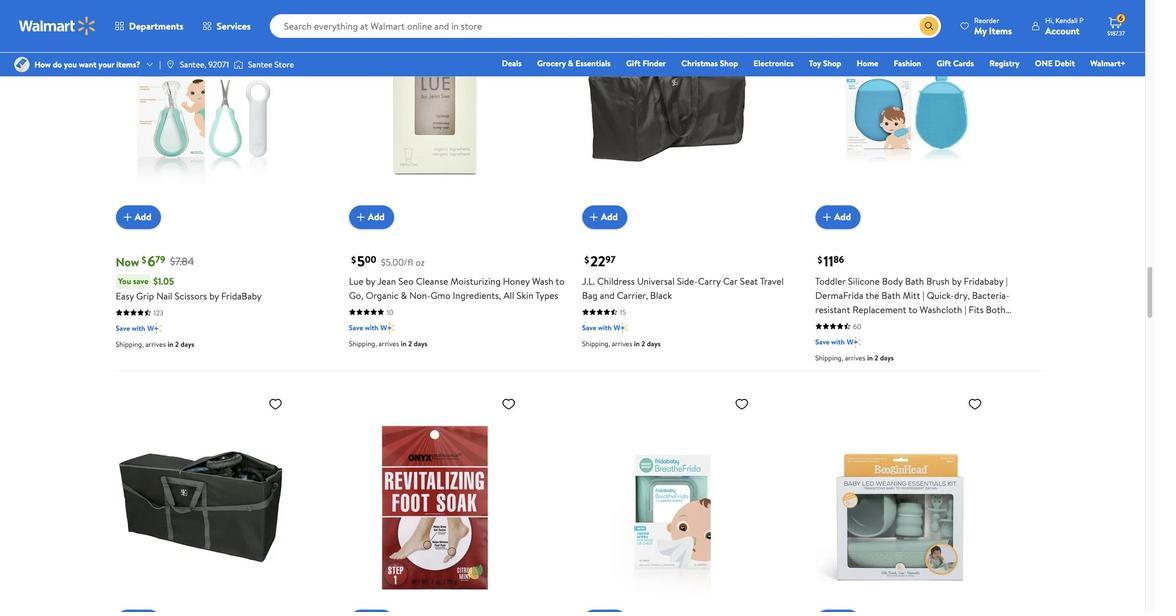 Task type: vqa. For each thing, say whether or not it's contained in the screenshot.
bathroom cabinet list item
no



Task type: describe. For each thing, give the bounding box(es) containing it.
and
[[600, 289, 615, 302]]

fits
[[969, 303, 984, 316]]

days for 11
[[881, 353, 895, 363]]

$7.84
[[170, 254, 194, 269]]

6 inside 6 $187.37
[[1120, 13, 1124, 23]]

j.l. childress universal side-carry car seat travel bag and carrier, black image
[[583, 0, 754, 219]]

days down scissors
[[181, 339, 194, 349]]

add button for $7.84
[[116, 205, 161, 229]]

add to cart image for 22
[[587, 210, 601, 224]]

fashion
[[894, 57, 922, 69]]

save for $5.00/fl oz
[[349, 322, 363, 333]]

walmart plus image
[[148, 322, 162, 334]]

your
[[99, 59, 115, 70]]

bag
[[583, 289, 598, 302]]

nail
[[156, 289, 172, 302]]

easy
[[116, 289, 134, 302]]

all
[[504, 289, 515, 302]]

seat
[[741, 275, 759, 288]]

| up bacteria-
[[1007, 275, 1008, 288]]

add to cart image for 5
[[354, 210, 368, 224]]

scissors
[[175, 289, 207, 302]]

arrives for 11
[[846, 353, 866, 363]]

arrives for 22
[[612, 338, 633, 349]]

one debit
[[1036, 57, 1076, 69]]

| right mitt
[[923, 289, 925, 302]]

$ 11 86
[[818, 251, 845, 271]]

gift for gift cards
[[937, 57, 952, 69]]

0 vertical spatial &
[[568, 57, 574, 69]]

carry
[[698, 275, 721, 288]]

1 vertical spatial bath
[[882, 289, 901, 302]]

fridababy
[[221, 289, 262, 302]]

car
[[724, 275, 738, 288]]

to inside toddler silicone body bath brush by fridababy | dermafrida the bath mitt | quick-dry, bacteria- resistant replacement to washcloth | fits both parent or child
[[909, 303, 918, 316]]

finder
[[643, 57, 666, 69]]

in for $5.00/fl oz
[[401, 338, 407, 349]]

want
[[79, 59, 97, 70]]

123
[[154, 308, 164, 318]]

10
[[387, 307, 394, 317]]

grocery & essentials
[[537, 57, 611, 69]]

gift cards
[[937, 57, 975, 69]]

add to favorites list, onyx professional 4 pack foot spa with foot soak, scrub, mask and lotion image
[[502, 397, 516, 411]]

santee, 92071
[[180, 59, 229, 70]]

toy shop link
[[804, 57, 847, 70]]

j.l. childress stroller travel bag for single & double strollers, black/grey image
[[116, 392, 288, 612]]

shipping, for $5.00/fl oz
[[349, 338, 377, 349]]

toddler
[[816, 275, 846, 288]]

how do you want your items?
[[34, 59, 140, 70]]

or
[[845, 317, 854, 330]]

22
[[591, 251, 606, 271]]

92071
[[209, 59, 229, 70]]

electronics link
[[749, 57, 800, 70]]

reorder my items
[[975, 15, 1013, 37]]

cards
[[954, 57, 975, 69]]

2 for 11
[[875, 353, 879, 363]]

seo
[[399, 275, 414, 288]]

replacement
[[853, 303, 907, 316]]

shop for christmas shop
[[720, 57, 739, 69]]

santee
[[248, 59, 273, 70]]

add for $7.84
[[135, 210, 152, 223]]

by inside toddler silicone body bath brush by fridababy | dermafrida the bath mitt | quick-dry, bacteria- resistant replacement to washcloth | fits both parent or child
[[953, 275, 962, 288]]

shipping, arrives in 2 days for $5.00/fl oz
[[349, 338, 428, 349]]

& inside $ 5 00 $5.00/fl oz lue by jean seo cleanse moisturizing honey wash to go, organic & non-gmo ingredients, all skin types
[[401, 289, 407, 302]]

honey
[[503, 275, 530, 288]]

toddler silicone body bath brush by fridababy | dermafrida the bath mitt | quick-dry, bacteria-resistant replacement to washcloth | fits both parent or child image
[[816, 0, 988, 219]]

oz
[[416, 256, 425, 269]]

fashion link
[[889, 57, 927, 70]]

$1.05
[[153, 275, 174, 288]]

2 for 22
[[642, 338, 646, 349]]

items
[[990, 24, 1013, 37]]

essentials
[[576, 57, 611, 69]]

grocery & essentials link
[[532, 57, 617, 70]]

with for 22
[[598, 322, 612, 333]]

you
[[64, 59, 77, 70]]

parent
[[816, 317, 843, 330]]

now $ 6 79 $7.84
[[116, 251, 194, 271]]

organic
[[366, 289, 399, 302]]

gift cards link
[[932, 57, 980, 70]]

toddler silicone body bath brush by fridababy | dermafrida the bath mitt | quick-dry, bacteria- resistant replacement to washcloth | fits both parent or child
[[816, 275, 1010, 330]]

add button for 11
[[816, 205, 861, 229]]

kendall
[[1056, 15, 1079, 25]]

$ for 5
[[352, 253, 356, 266]]

fridababy
[[965, 275, 1004, 288]]

1 horizontal spatial bath
[[906, 275, 925, 288]]

Walmart Site-Wide search field
[[270, 14, 942, 38]]

frida baby breathefrida vapor rub wipes for kids decongestant relief, cold medicine with aloe, 30 count image
[[583, 392, 754, 612]]

save left walmart plus image
[[116, 323, 130, 333]]

you save $1.05 easy grip nail scissors by fridababy
[[116, 275, 262, 302]]

0 horizontal spatial 6
[[148, 251, 155, 271]]

$ 5 00 $5.00/fl oz lue by jean seo cleanse moisturizing honey wash to go, organic & non-gmo ingredients, all skin types
[[349, 251, 565, 302]]

home
[[857, 57, 879, 69]]

add to cart image for 11
[[821, 210, 835, 224]]

washcloth
[[920, 303, 963, 316]]

universal
[[638, 275, 675, 288]]

types
[[536, 289, 559, 302]]

you
[[118, 275, 131, 287]]

save with left walmart plus image
[[116, 323, 145, 333]]

add to favorites list, frida baby breathefrida vapor rub wipes for kids decongestant relief, cold medicine with aloe, 30 count image
[[735, 397, 750, 411]]

with for $5.00/fl oz
[[365, 322, 379, 333]]

97
[[606, 253, 616, 266]]

my
[[975, 24, 987, 37]]

gift for gift finder
[[627, 57, 641, 69]]

departments
[[129, 20, 184, 33]]

 image for santee, 92071
[[166, 60, 175, 69]]

both
[[987, 303, 1006, 316]]

grocery
[[537, 57, 566, 69]]

cleanse
[[416, 275, 449, 288]]

christmas
[[682, 57, 718, 69]]

with left walmart plus image
[[132, 323, 145, 333]]

00
[[365, 253, 377, 266]]

gift finder
[[627, 57, 666, 69]]

walmart+ link
[[1086, 57, 1132, 70]]

black
[[651, 289, 673, 302]]

registry link
[[985, 57, 1026, 70]]

save for 11
[[816, 337, 830, 347]]

add to cart image for $
[[121, 210, 135, 224]]

registry
[[990, 57, 1020, 69]]

travel
[[761, 275, 784, 288]]



Task type: locate. For each thing, give the bounding box(es) containing it.
santee store
[[248, 59, 294, 70]]

j.l. childress universal side-carry car seat travel bag and carrier, black
[[583, 275, 784, 302]]

j.l.
[[583, 275, 595, 288]]

shop for toy shop
[[824, 57, 842, 69]]

moisturizing
[[451, 275, 501, 288]]

$ for 22
[[585, 253, 590, 266]]

bacteria-
[[973, 289, 1010, 302]]

arrives for $5.00/fl oz
[[379, 338, 399, 349]]

add for 22
[[601, 210, 618, 223]]

christmas shop
[[682, 57, 739, 69]]

$5.00/fl
[[381, 256, 414, 269]]

days for $5.00/fl oz
[[414, 338, 428, 349]]

shipping, arrives in 2 days down walmart plus image
[[116, 339, 194, 349]]

& down seo
[[401, 289, 407, 302]]

1 horizontal spatial &
[[568, 57, 574, 69]]

to inside $ 5 00 $5.00/fl oz lue by jean seo cleanse moisturizing honey wash to go, organic & non-gmo ingredients, all skin types
[[556, 275, 565, 288]]

add button up "00" on the left of page
[[349, 205, 395, 229]]

$ for 11
[[818, 253, 823, 266]]

add up '86'
[[835, 210, 852, 223]]

how
[[34, 59, 51, 70]]

to right "wash"
[[556, 275, 565, 288]]

gift inside 'link'
[[627, 57, 641, 69]]

electronics
[[754, 57, 794, 69]]

4 add from the left
[[835, 210, 852, 223]]

dry,
[[955, 289, 970, 302]]

shipping, arrives in 2 days down 15
[[583, 338, 661, 349]]

$ inside $ 5 00 $5.00/fl oz lue by jean seo cleanse moisturizing honey wash to go, organic & non-gmo ingredients, all skin types
[[352, 253, 356, 266]]

shipping, down easy
[[116, 339, 144, 349]]

hi,
[[1046, 15, 1055, 25]]

1 $ from the left
[[142, 253, 146, 266]]

1 vertical spatial 6
[[148, 251, 155, 271]]

1 horizontal spatial by
[[366, 275, 376, 288]]

by inside $ 5 00 $5.00/fl oz lue by jean seo cleanse moisturizing honey wash to go, organic & non-gmo ingredients, all skin types
[[366, 275, 376, 288]]

2 down scissors
[[175, 339, 179, 349]]

0 horizontal spatial gift
[[627, 57, 641, 69]]

in
[[401, 338, 407, 349], [634, 338, 640, 349], [168, 339, 173, 349], [868, 353, 874, 363]]

by up dry,
[[953, 275, 962, 288]]

$187.37
[[1108, 29, 1126, 37]]

shipping, down parent
[[816, 353, 844, 363]]

 image left the santee,
[[166, 60, 175, 69]]

0 vertical spatial bath
[[906, 275, 925, 288]]

4 $ from the left
[[818, 253, 823, 266]]

4 add button from the left
[[816, 205, 861, 229]]

2 shop from the left
[[824, 57, 842, 69]]

walmart+
[[1091, 57, 1127, 69]]

| left fits
[[965, 303, 967, 316]]

quick-
[[927, 289, 955, 302]]

$ inside $ 11 86
[[818, 253, 823, 266]]

add button up now
[[116, 205, 161, 229]]

0 horizontal spatial  image
[[166, 60, 175, 69]]

child
[[856, 317, 878, 330]]

days for 22
[[647, 338, 661, 349]]

gmo
[[431, 289, 451, 302]]

add up now $ 6 79 $7.84
[[135, 210, 152, 223]]

save for 22
[[583, 322, 597, 333]]

shop right toy
[[824, 57, 842, 69]]

walmart plus image for $5.00/fl oz
[[381, 322, 395, 334]]

1 horizontal spatial walmart plus image
[[614, 322, 628, 334]]

add button for $5.00/fl oz
[[349, 205, 395, 229]]

| right items? on the left of page
[[159, 59, 161, 70]]

items?
[[116, 59, 140, 70]]

days down replacement in the right of the page
[[881, 353, 895, 363]]

shop
[[720, 57, 739, 69], [824, 57, 842, 69]]

add button for 22
[[583, 205, 628, 229]]

do
[[53, 59, 62, 70]]

0 horizontal spatial add to cart image
[[587, 210, 601, 224]]

shipping, arrives in 2 days down 10
[[349, 338, 428, 349]]

3 add button from the left
[[583, 205, 628, 229]]

body
[[883, 275, 903, 288]]

save with for $5.00/fl oz
[[349, 322, 379, 333]]

save down bag
[[583, 322, 597, 333]]

arrives down 15
[[612, 338, 633, 349]]

in for 22
[[634, 338, 640, 349]]

shipping, arrives in 2 days down 60
[[816, 353, 895, 363]]

0 horizontal spatial by
[[209, 289, 219, 302]]

shipping, arrives in 2 days for 22
[[583, 338, 661, 349]]

bath down body
[[882, 289, 901, 302]]

with for 11
[[832, 337, 845, 347]]

 image
[[234, 59, 243, 70], [166, 60, 175, 69]]

walmart plus image down 10
[[381, 322, 395, 334]]

services
[[217, 20, 251, 33]]

add to cart image
[[121, 210, 135, 224], [354, 210, 368, 224]]

save
[[133, 275, 149, 287]]

by right scissors
[[209, 289, 219, 302]]

add button up '86'
[[816, 205, 861, 229]]

p
[[1080, 15, 1084, 25]]

reorder
[[975, 15, 1000, 25]]

|
[[159, 59, 161, 70], [1007, 275, 1008, 288], [923, 289, 925, 302], [965, 303, 967, 316]]

by right lue at the left top of the page
[[366, 275, 376, 288]]

arrives down walmart plus image
[[146, 339, 166, 349]]

11
[[824, 251, 834, 271]]

go,
[[349, 289, 364, 302]]

add to cart image up "00" on the left of page
[[354, 210, 368, 224]]

with down parent
[[832, 337, 845, 347]]

lue by jean seo cleanse moisturizing honey wash to go, organic & non-gmo ingredients, all skin types image
[[349, 0, 521, 219]]

in for 11
[[868, 353, 874, 363]]

add to favorites list, booginhead 5-piece baby-led weaning silicone tableware, infants and toddlers, sage green image
[[969, 397, 983, 411]]

save with down parent
[[816, 337, 845, 347]]

1 add button from the left
[[116, 205, 161, 229]]

non-
[[410, 289, 431, 302]]

79
[[155, 253, 165, 266]]

1 vertical spatial to
[[909, 303, 918, 316]]

add up the 97
[[601, 210, 618, 223]]

& right grocery
[[568, 57, 574, 69]]

add to cart image up now
[[121, 210, 135, 224]]

1 add to cart image from the left
[[121, 210, 135, 224]]

2 add from the left
[[368, 210, 385, 223]]

Search search field
[[270, 14, 942, 38]]

0 vertical spatial to
[[556, 275, 565, 288]]

booginhead 5-piece baby-led weaning silicone tableware, infants and toddlers, sage green image
[[816, 392, 988, 612]]

save with down bag
[[583, 322, 612, 333]]

add for 11
[[835, 210, 852, 223]]

1 vertical spatial &
[[401, 289, 407, 302]]

 image
[[14, 57, 30, 72]]

easy grip nail scissors by fridababy image
[[116, 0, 288, 219]]

2 down child
[[875, 353, 879, 363]]

shipping, arrives in 2 days for 11
[[816, 353, 895, 363]]

arrives
[[379, 338, 399, 349], [612, 338, 633, 349], [146, 339, 166, 349], [846, 353, 866, 363]]

now
[[116, 254, 139, 270]]

by
[[366, 275, 376, 288], [953, 275, 962, 288], [209, 289, 219, 302]]

1 horizontal spatial shop
[[824, 57, 842, 69]]

hi, kendall p account
[[1046, 15, 1084, 37]]

gift finder link
[[621, 57, 672, 70]]

days down black
[[647, 338, 661, 349]]

brush
[[927, 275, 950, 288]]

to down mitt
[[909, 303, 918, 316]]

1 add from the left
[[135, 210, 152, 223]]

one debit link
[[1030, 57, 1081, 70]]

3 add from the left
[[601, 210, 618, 223]]

by inside you save $1.05 easy grip nail scissors by fridababy
[[209, 289, 219, 302]]

1 horizontal spatial add to cart image
[[354, 210, 368, 224]]

6
[[1120, 13, 1124, 23], [148, 251, 155, 271]]

2 down non-
[[409, 338, 412, 349]]

add to favorites list, j.l. childress stroller travel bag for single & double strollers, black/grey image
[[269, 397, 283, 411]]

dermafrida
[[816, 289, 864, 302]]

$ left the 5
[[352, 253, 356, 266]]

add up "00" on the left of page
[[368, 210, 385, 223]]

6 up $187.37
[[1120, 13, 1124, 23]]

days down non-
[[414, 338, 428, 349]]

$ inside $ 22 97
[[585, 253, 590, 266]]

1 horizontal spatial  image
[[234, 59, 243, 70]]

shipping, down bag
[[583, 338, 611, 349]]

shop right christmas
[[720, 57, 739, 69]]

0 vertical spatial 6
[[1120, 13, 1124, 23]]

2 $ from the left
[[352, 253, 356, 266]]

debit
[[1056, 57, 1076, 69]]

1 add to cart image from the left
[[587, 210, 601, 224]]

$ left 22
[[585, 253, 590, 266]]

2
[[409, 338, 412, 349], [642, 338, 646, 349], [175, 339, 179, 349], [875, 353, 879, 363]]

add to cart image up 22
[[587, 210, 601, 224]]

1 gift from the left
[[627, 57, 641, 69]]

days
[[414, 338, 428, 349], [647, 338, 661, 349], [181, 339, 194, 349], [881, 353, 895, 363]]

bath
[[906, 275, 925, 288], [882, 289, 901, 302]]

 image for santee store
[[234, 59, 243, 70]]

save down parent
[[816, 337, 830, 347]]

0 horizontal spatial shop
[[720, 57, 739, 69]]

shipping, arrives in 2 days
[[349, 338, 428, 349], [583, 338, 661, 349], [116, 339, 194, 349], [816, 353, 895, 363]]

gift left cards
[[937, 57, 952, 69]]

1 horizontal spatial add to cart image
[[821, 210, 835, 224]]

arrives down 10
[[379, 338, 399, 349]]

wash
[[532, 275, 554, 288]]

&
[[568, 57, 574, 69], [401, 289, 407, 302]]

86
[[834, 253, 845, 266]]

shipping, for 22
[[583, 338, 611, 349]]

with
[[365, 322, 379, 333], [598, 322, 612, 333], [132, 323, 145, 333], [832, 337, 845, 347]]

1 horizontal spatial gift
[[937, 57, 952, 69]]

walmart plus image for 11
[[848, 336, 862, 348]]

0 horizontal spatial add to cart image
[[121, 210, 135, 224]]

childress
[[598, 275, 635, 288]]

walmart plus image down 15
[[614, 322, 628, 334]]

$ 22 97
[[585, 251, 616, 271]]

add button up the 97
[[583, 205, 628, 229]]

walmart plus image for 22
[[614, 322, 628, 334]]

account
[[1046, 24, 1080, 37]]

3 $ from the left
[[585, 253, 590, 266]]

walmart plus image down 60
[[848, 336, 862, 348]]

mitt
[[904, 289, 921, 302]]

0 horizontal spatial walmart plus image
[[381, 322, 395, 334]]

save down go,
[[349, 322, 363, 333]]

add to cart image
[[587, 210, 601, 224], [821, 210, 835, 224]]

6 up save
[[148, 251, 155, 271]]

15
[[620, 307, 627, 317]]

add button
[[116, 205, 161, 229], [349, 205, 395, 229], [583, 205, 628, 229], [816, 205, 861, 229]]

1 horizontal spatial to
[[909, 303, 918, 316]]

2 add to cart image from the left
[[354, 210, 368, 224]]

$ inside now $ 6 79 $7.84
[[142, 253, 146, 266]]

save
[[349, 322, 363, 333], [583, 322, 597, 333], [116, 323, 130, 333], [816, 337, 830, 347]]

with down organic
[[365, 322, 379, 333]]

side-
[[677, 275, 698, 288]]

add to cart image up 11 at top
[[821, 210, 835, 224]]

2 gift from the left
[[937, 57, 952, 69]]

0 horizontal spatial &
[[401, 289, 407, 302]]

0 horizontal spatial to
[[556, 275, 565, 288]]

walmart image
[[19, 17, 96, 36]]

0 horizontal spatial bath
[[882, 289, 901, 302]]

2 for $5.00/fl oz
[[409, 338, 412, 349]]

lue
[[349, 275, 364, 288]]

silicone
[[849, 275, 880, 288]]

with down 'and'
[[598, 322, 612, 333]]

1 shop from the left
[[720, 57, 739, 69]]

arrives down 60
[[846, 353, 866, 363]]

the
[[866, 289, 880, 302]]

add
[[135, 210, 152, 223], [368, 210, 385, 223], [601, 210, 618, 223], [835, 210, 852, 223]]

shipping, down go,
[[349, 338, 377, 349]]

save with down go,
[[349, 322, 379, 333]]

2 down carrier,
[[642, 338, 646, 349]]

services button
[[193, 12, 260, 40]]

bath up mitt
[[906, 275, 925, 288]]

save with for 11
[[816, 337, 845, 347]]

gift left finder at the right of the page
[[627, 57, 641, 69]]

carrier,
[[617, 289, 648, 302]]

ingredients,
[[453, 289, 502, 302]]

2 add button from the left
[[349, 205, 395, 229]]

6 $187.37
[[1108, 13, 1126, 37]]

 image right 92071
[[234, 59, 243, 70]]

$ left 11 at top
[[818, 253, 823, 266]]

onyx professional 4 pack foot spa with foot soak, scrub, mask and lotion image
[[349, 392, 521, 612]]

walmart plus image
[[381, 322, 395, 334], [614, 322, 628, 334], [848, 336, 862, 348]]

$ left 79
[[142, 253, 146, 266]]

search icon image
[[925, 21, 935, 31]]

shipping,
[[349, 338, 377, 349], [583, 338, 611, 349], [116, 339, 144, 349], [816, 353, 844, 363]]

santee,
[[180, 59, 207, 70]]

add for $5.00/fl oz
[[368, 210, 385, 223]]

shipping, for 11
[[816, 353, 844, 363]]

2 horizontal spatial walmart plus image
[[848, 336, 862, 348]]

save with for 22
[[583, 322, 612, 333]]

1 horizontal spatial 6
[[1120, 13, 1124, 23]]

2 horizontal spatial by
[[953, 275, 962, 288]]

5
[[357, 251, 365, 271]]

2 add to cart image from the left
[[821, 210, 835, 224]]



